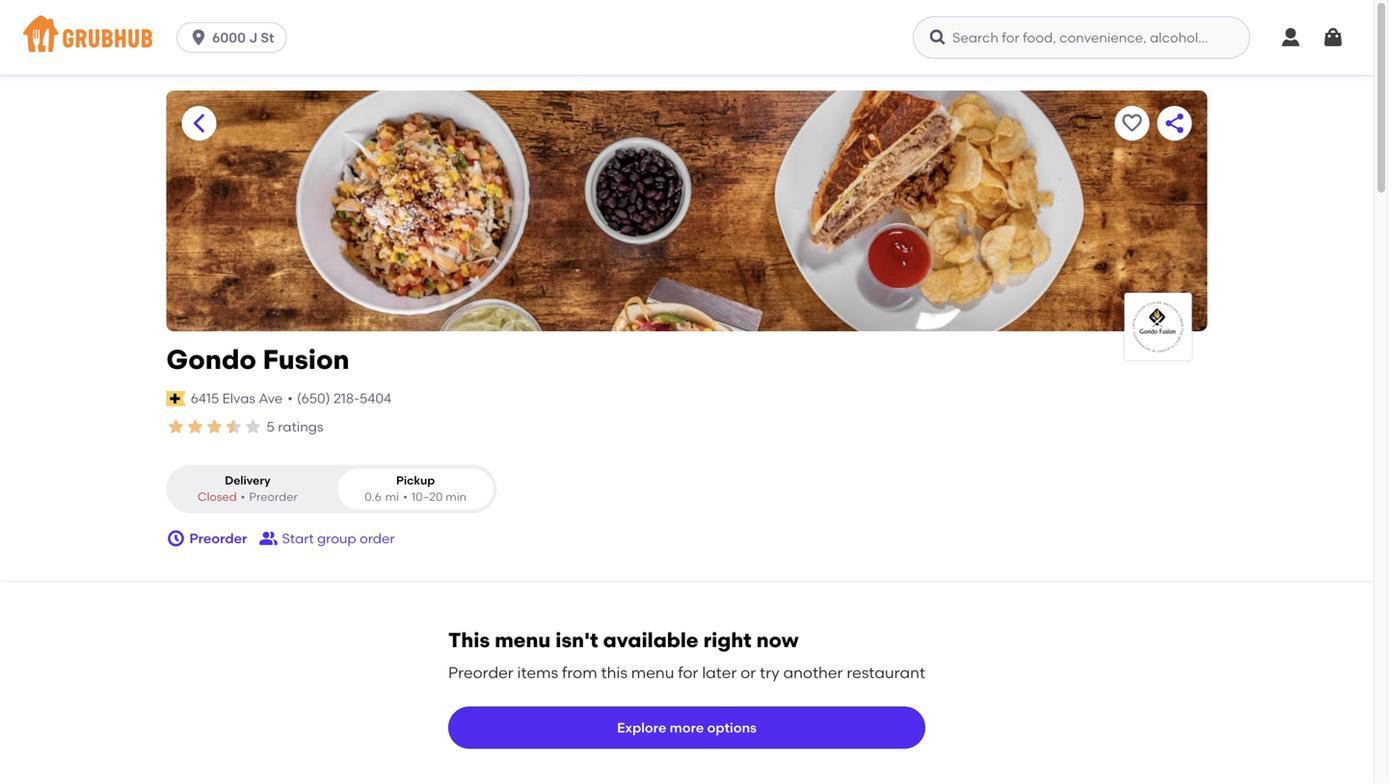 Task type: describe. For each thing, give the bounding box(es) containing it.
this
[[448, 629, 490, 653]]

group
[[317, 531, 356, 547]]

gondo fusion
[[166, 344, 349, 376]]

pickup
[[396, 474, 435, 488]]

closed
[[198, 490, 237, 504]]

start
[[282, 531, 314, 547]]

6415 elvas ave button
[[190, 388, 284, 410]]

caret left icon image
[[188, 112, 211, 135]]

try
[[760, 664, 780, 683]]

svg image inside 'preorder' button
[[166, 529, 186, 549]]

preorder items from this menu for later or try another restaurant
[[448, 664, 925, 683]]

6000
[[212, 29, 246, 46]]

6000 j st
[[212, 29, 274, 46]]

5404
[[360, 391, 391, 407]]

explore more options button
[[448, 707, 925, 750]]

• inside delivery closed • preorder
[[241, 490, 245, 504]]

10–20
[[411, 490, 443, 504]]

now
[[756, 629, 799, 653]]

pickup 0.6 mi • 10–20 min
[[365, 474, 467, 504]]

j
[[249, 29, 258, 46]]

218-
[[334, 391, 360, 407]]

subscription pass image
[[166, 391, 186, 407]]

5 ratings
[[267, 419, 323, 435]]

ave
[[259, 391, 283, 407]]

(650)
[[297, 391, 330, 407]]

Search for food, convenience, alcohol... search field
[[913, 16, 1250, 59]]

0.6
[[365, 490, 381, 504]]

restaurant
[[847, 664, 925, 683]]

• inside pickup 0.6 mi • 10–20 min
[[403, 490, 408, 504]]

min
[[446, 490, 467, 504]]

delivery
[[225, 474, 271, 488]]

svg image inside 6000 j st button
[[189, 28, 208, 47]]

from
[[562, 664, 597, 683]]

right
[[703, 629, 752, 653]]



Task type: locate. For each thing, give the bounding box(es) containing it.
• down delivery
[[241, 490, 245, 504]]

• (650) 218-5404
[[288, 391, 391, 407]]

later
[[702, 664, 737, 683]]

save this restaurant button
[[1115, 106, 1150, 141]]

this menu isn't available right now
[[448, 629, 799, 653]]

option group
[[166, 465, 497, 514]]

isn't
[[555, 629, 598, 653]]

start group order button
[[259, 522, 395, 556]]

1 horizontal spatial •
[[288, 391, 293, 407]]

1 vertical spatial preorder
[[189, 531, 247, 547]]

0 vertical spatial preorder
[[249, 490, 298, 504]]

svg image
[[1322, 26, 1345, 49]]

0 horizontal spatial preorder
[[189, 531, 247, 547]]

6415 elvas ave
[[191, 391, 283, 407]]

gondo fusion logo image
[[1125, 293, 1192, 361]]

• right ave
[[288, 391, 293, 407]]

available
[[603, 629, 699, 653]]

explore more options
[[617, 720, 757, 737]]

2 horizontal spatial preorder
[[448, 664, 514, 683]]

preorder down closed
[[189, 531, 247, 547]]

this
[[601, 664, 628, 683]]

gondo
[[166, 344, 256, 376]]

option group containing delivery closed • preorder
[[166, 465, 497, 514]]

st
[[261, 29, 274, 46]]

menu
[[495, 629, 551, 653], [631, 664, 674, 683]]

preorder button
[[166, 522, 247, 556]]

elvas
[[222, 391, 255, 407]]

for
[[678, 664, 698, 683]]

people icon image
[[259, 529, 278, 549]]

5
[[267, 419, 275, 435]]

(650) 218-5404 button
[[297, 389, 391, 409]]

2 vertical spatial preorder
[[448, 664, 514, 683]]

items
[[517, 664, 558, 683]]

star icon image
[[166, 417, 186, 437], [186, 417, 205, 437], [205, 417, 224, 437], [224, 417, 243, 437], [224, 417, 243, 437], [243, 417, 263, 437]]

•
[[288, 391, 293, 407], [241, 490, 245, 504], [403, 490, 408, 504]]

save this restaurant image
[[1121, 112, 1144, 135]]

1 horizontal spatial preorder
[[249, 490, 298, 504]]

• right mi
[[403, 490, 408, 504]]

explore
[[617, 720, 666, 737]]

0 horizontal spatial •
[[241, 490, 245, 504]]

another
[[783, 664, 843, 683]]

menu down available
[[631, 664, 674, 683]]

6415
[[191, 391, 219, 407]]

menu up items
[[495, 629, 551, 653]]

preorder for preorder items from this menu for later or try another restaurant
[[448, 664, 514, 683]]

main navigation navigation
[[0, 0, 1374, 75]]

or
[[741, 664, 756, 683]]

more
[[670, 720, 704, 737]]

fusion
[[263, 344, 349, 376]]

order
[[360, 531, 395, 547]]

0 vertical spatial menu
[[495, 629, 551, 653]]

preorder for preorder
[[189, 531, 247, 547]]

delivery closed • preorder
[[198, 474, 298, 504]]

start group order
[[282, 531, 395, 547]]

share icon image
[[1163, 112, 1186, 135]]

6000 j st button
[[177, 22, 294, 53]]

preorder down delivery
[[249, 490, 298, 504]]

preorder
[[249, 490, 298, 504], [189, 531, 247, 547], [448, 664, 514, 683]]

preorder inside button
[[189, 531, 247, 547]]

1 horizontal spatial menu
[[631, 664, 674, 683]]

ratings
[[278, 419, 323, 435]]

1 vertical spatial menu
[[631, 664, 674, 683]]

options
[[707, 720, 757, 737]]

preorder down this
[[448, 664, 514, 683]]

preorder inside delivery closed • preorder
[[249, 490, 298, 504]]

0 horizontal spatial menu
[[495, 629, 551, 653]]

2 horizontal spatial •
[[403, 490, 408, 504]]

svg image
[[1279, 26, 1302, 49], [189, 28, 208, 47], [928, 28, 948, 47], [166, 529, 186, 549]]

mi
[[385, 490, 399, 504]]



Task type: vqa. For each thing, say whether or not it's contained in the screenshot.
J
yes



